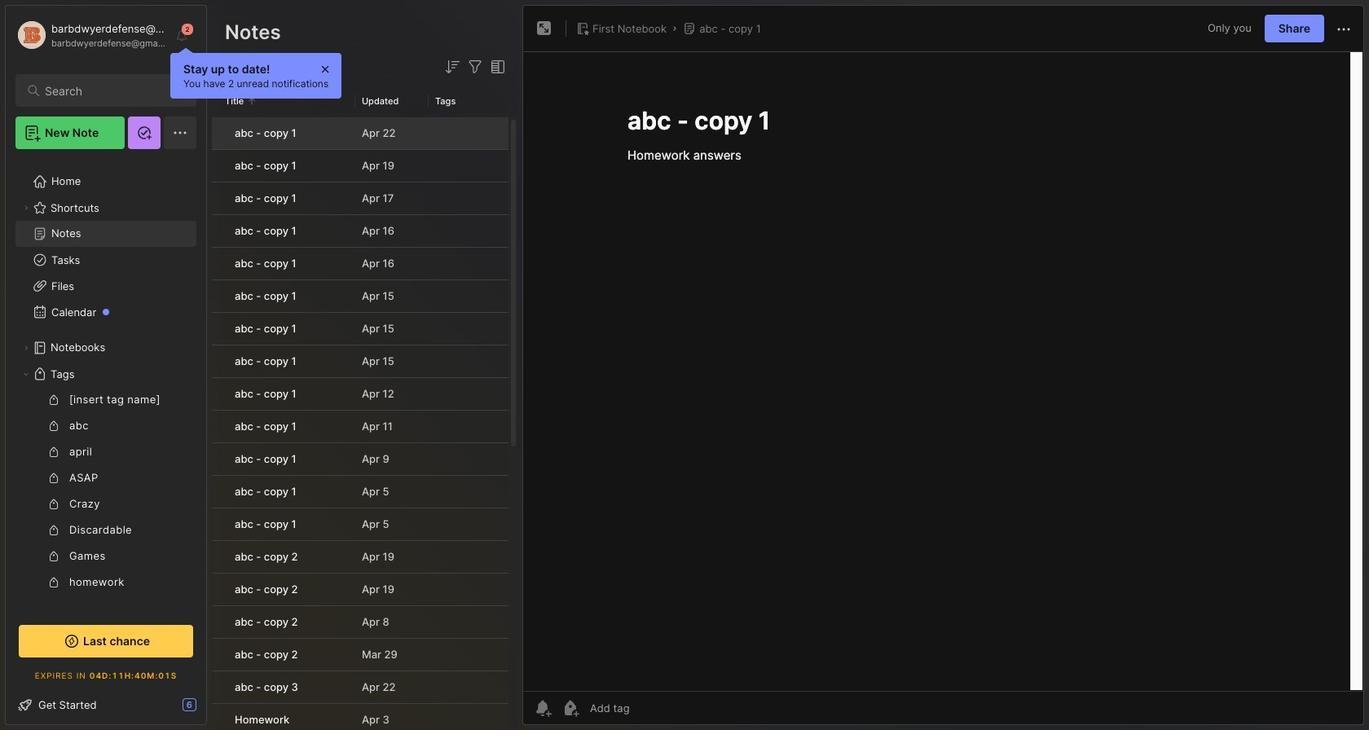 Task type: locate. For each thing, give the bounding box(es) containing it.
note window element
[[523, 5, 1365, 730]]

2 cell from the top
[[212, 150, 225, 182]]

tree inside main element
[[6, 159, 206, 731]]

add a reminder image
[[533, 699, 553, 718]]

click to collapse image
[[206, 700, 218, 720]]

group inside tree
[[15, 387, 197, 731]]

More actions field
[[1335, 18, 1354, 39]]

9 cell from the top
[[212, 378, 225, 410]]

Account field
[[15, 19, 166, 51]]

tree
[[6, 159, 206, 731]]

group
[[15, 387, 197, 731]]

6 cell from the top
[[212, 280, 225, 312]]

14 cell from the top
[[212, 541, 225, 573]]

cell
[[212, 117, 225, 149], [212, 150, 225, 182], [212, 183, 225, 214], [212, 215, 225, 247], [212, 248, 225, 280], [212, 280, 225, 312], [212, 313, 225, 345], [212, 346, 225, 378], [212, 378, 225, 410], [212, 411, 225, 443], [212, 444, 225, 475], [212, 476, 225, 508], [212, 509, 225, 541], [212, 541, 225, 573], [212, 574, 225, 606], [212, 607, 225, 638], [212, 639, 225, 671], [212, 672, 225, 704], [212, 705, 225, 731]]

main element
[[0, 0, 212, 731]]

8 cell from the top
[[212, 346, 225, 378]]

3 cell from the top
[[212, 183, 225, 214]]

row group
[[212, 117, 509, 731]]

None search field
[[45, 81, 182, 100]]

tooltip
[[170, 47, 342, 99]]

add tag image
[[561, 699, 581, 718]]

Sort options field
[[443, 57, 462, 77]]

17 cell from the top
[[212, 639, 225, 671]]

15 cell from the top
[[212, 574, 225, 606]]

5 cell from the top
[[212, 248, 225, 280]]

none search field inside main element
[[45, 81, 182, 100]]

19 cell from the top
[[212, 705, 225, 731]]

4 cell from the top
[[212, 215, 225, 247]]

expand notebooks image
[[21, 343, 31, 353]]

7 cell from the top
[[212, 313, 225, 345]]

Search text field
[[45, 83, 182, 99]]



Task type: vqa. For each thing, say whether or not it's contained in the screenshot.
eighth cell from the top of the page
yes



Task type: describe. For each thing, give the bounding box(es) containing it.
16 cell from the top
[[212, 607, 225, 638]]

18 cell from the top
[[212, 672, 225, 704]]

Add tag field
[[589, 701, 712, 716]]

View options field
[[485, 57, 508, 77]]

more actions image
[[1335, 19, 1354, 39]]

expand note image
[[535, 19, 554, 38]]

expand tags image
[[21, 369, 31, 379]]

10 cell from the top
[[212, 411, 225, 443]]

11 cell from the top
[[212, 444, 225, 475]]

12 cell from the top
[[212, 476, 225, 508]]

add filters image
[[466, 57, 485, 77]]

13 cell from the top
[[212, 509, 225, 541]]

Help and Learning task checklist field
[[6, 692, 206, 718]]

1 cell from the top
[[212, 117, 225, 149]]

Add filters field
[[466, 57, 485, 77]]

Note Editor text field
[[523, 51, 1364, 691]]



